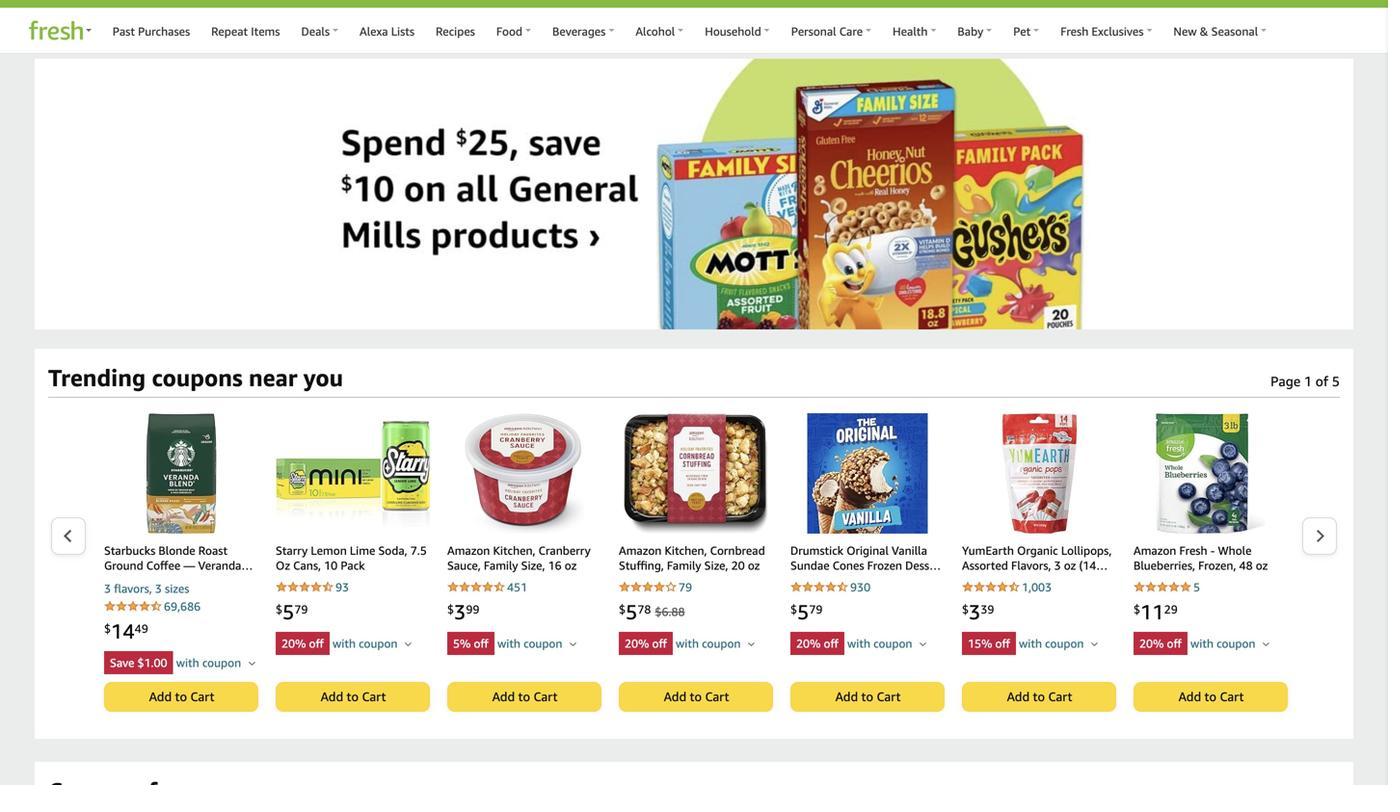 Task type: vqa. For each thing, say whether or not it's contained in the screenshot.
VERANDA…
yes



Task type: describe. For each thing, give the bounding box(es) containing it.
cart for drumstick original vanilla sundae cones frozen dess…
[[877, 690, 901, 705]]

soda,
[[378, 544, 407, 558]]

recipes
[[436, 25, 475, 38]]

off for 93
[[309, 637, 324, 650]]

starbucks blonde roast ground coffee — veranda… link
[[104, 544, 258, 577]]

off for 930
[[824, 637, 839, 650]]

past purchases
[[113, 25, 190, 38]]

$ for starry lemon lime soda, 7.5 oz cans, 10 pack
[[276, 603, 282, 616]]

coupon for 79
[[702, 637, 741, 650]]

79 for drumstick original vanilla sundae cones frozen dess…
[[809, 603, 823, 616]]

family for $6.88
[[667, 559, 701, 573]]

drumstick original vanilla sundae cones frozen dess…
[[790, 544, 941, 573]]

personal
[[791, 25, 836, 38]]

add to cart submit for starry lemon lime soda, 7.5 oz cans, 10 pack
[[277, 684, 429, 712]]

amazon fresh - whole blueberries, frozen, 48 oz link
[[1134, 544, 1288, 577]]

list containing 5
[[87, 414, 1388, 712]]

$ 14 49
[[104, 619, 148, 643]]

starbucks blonde roast ground coffee — veranda… 3 flavors, 3 sizes
[[104, 544, 253, 596]]

20% for 5
[[1139, 637, 1164, 650]]

lemon
[[311, 544, 347, 558]]

off for 79
[[652, 637, 667, 650]]

fresh inside fresh exclusives link
[[1061, 25, 1089, 38]]

79 inside 79 link
[[679, 581, 692, 594]]

add to cart for amazon fresh - whole blueberries, frozen, 48 oz
[[1179, 690, 1244, 705]]

$ for amazon fresh - whole blueberries, frozen, 48 oz
[[1134, 603, 1140, 616]]

add for yumearth organic lollipops, assorted flavors, 3 oz (14…
[[1007, 690, 1030, 705]]

deals link
[[291, 15, 349, 45]]

yumearth organic lollipops, assorted flavors, 3 oz (14… link
[[962, 544, 1116, 577]]

kitchen, for $6.88
[[665, 544, 707, 558]]

pack
[[341, 559, 365, 573]]

oz
[[276, 559, 290, 573]]

add for starbucks blonde roast ground coffee — veranda…
[[149, 690, 172, 705]]

alexa lists link
[[349, 15, 425, 45]]

repeat items link
[[201, 15, 291, 45]]

to for amazon kitchen, cranberry sauce, family size, 16 oz
[[518, 690, 530, 705]]

to for amazon fresh - whole blueberries, frozen, 48 oz
[[1205, 690, 1217, 705]]

click to learn more element for amazon fresh - whole blueberries, frozen, 48 oz
[[1263, 642, 1270, 647]]

add to cart submit for amazon kitchen, cornbread stuffing, family size, 20 oz
[[620, 684, 772, 712]]

$ 3 99
[[447, 600, 480, 624]]

past purchases link
[[102, 15, 201, 45]]

desktop image
[[103, 12, 111, 19]]

3 up 5%
[[454, 600, 466, 624]]

5 inside 5 link
[[1193, 581, 1200, 594]]

930
[[850, 581, 871, 594]]

add to cart for drumstick original vanilla sundae cones frozen dess…
[[835, 690, 901, 705]]

pickup
[[360, 5, 403, 21]]

cart for yumearth organic lollipops, assorted flavors, 3 oz (14…
[[1048, 690, 1072, 705]]

household
[[705, 25, 761, 38]]

— for austin
[[466, 25, 479, 40]]

repeat items
[[211, 25, 280, 38]]

$ 5 79 for drumstick original vanilla sundae cones frozen dess…
[[790, 600, 823, 624]]

39
[[981, 603, 994, 616]]

add to cart submit for amazon kitchen, cranberry sauce, family size, 16 oz
[[448, 684, 601, 712]]

2 3 list item from the left
[[962, 414, 1116, 712]]

5 right of
[[1332, 374, 1340, 390]]

click to learn more element for amazon kitchen, cornbread stuffing, family size, 20 oz
[[748, 642, 755, 647]]

at
[[402, 25, 415, 40]]

previous image
[[63, 529, 73, 544]]

click to learn more element for yumearth organic lollipops, assorted flavors, 3 oz (14…
[[1091, 642, 1098, 647]]

food link
[[486, 15, 542, 45]]

93
[[335, 581, 349, 594]]

delivery availability for 78704 element
[[36, 0, 334, 48]]

dess…
[[905, 559, 941, 573]]

$ 3 39
[[962, 600, 994, 624]]

79 link
[[619, 579, 773, 596]]

20% for 93
[[281, 637, 306, 650]]

amazon kitchen, cranberry sauce, family size, 16 oz image
[[464, 414, 584, 534]]

1
[[1304, 374, 1312, 390]]

cornbread
[[710, 544, 765, 558]]

with coupon for 93
[[330, 637, 401, 650]]

sauce,
[[447, 559, 481, 573]]

cart for starbucks blonde roast ground coffee — veranda…
[[190, 690, 214, 705]]

coffee
[[146, 559, 180, 573]]

household link
[[694, 15, 781, 45]]

veranda…
[[198, 559, 253, 573]]

oz for 3
[[565, 559, 577, 573]]

5 down sundae
[[797, 600, 809, 624]]

add to cart for starry lemon lime soda, 7.5 oz cans, 10 pack
[[321, 690, 386, 705]]

with for 451
[[497, 637, 521, 650]]

11 list item
[[1134, 414, 1288, 712]]

baby link
[[947, 15, 1003, 45]]

alcohol
[[636, 25, 675, 38]]

sundae
[[790, 559, 830, 573]]

starbucks blonde roast ground coffee — veranda blend — 100% arabica — 1 bag (18 oz.) image
[[146, 414, 216, 534]]

cart for amazon kitchen, cornbread stuffing, family size, 20 oz
[[705, 690, 729, 705]]

add for amazon fresh - whole blueberries, frozen, 48 oz
[[1179, 690, 1201, 705]]

with coupon link for 5
[[1188, 637, 1270, 650]]

to for drumstick original vanilla sundae cones frozen dess…
[[861, 690, 873, 705]]

20% for 79
[[625, 637, 649, 650]]

yumearth organic lollipops, assorted flavors, 3 oz (14…
[[962, 544, 1112, 573]]

cart for amazon kitchen, cranberry sauce, family size, 16 oz
[[534, 690, 558, 705]]

— for veranda…
[[183, 559, 195, 573]]

drumstick
[[790, 544, 844, 558]]

page
[[1271, 374, 1301, 390]]

add to cart for starbucks blonde roast ground coffee — veranda…
[[149, 690, 214, 705]]

flavors,
[[114, 582, 152, 596]]

5% off
[[453, 637, 489, 650]]

choose address
[[47, 25, 142, 40]]

fresh exclusives
[[1061, 25, 1144, 38]]

with coupon link for 930
[[844, 637, 927, 650]]

of
[[1316, 374, 1328, 390]]

1,003
[[1022, 581, 1052, 594]]

you
[[303, 364, 343, 392]]

5 down oz
[[282, 600, 294, 624]]

14 list item
[[104, 414, 258, 712]]

to for amazon kitchen, cornbread stuffing, family size, 20 oz
[[690, 690, 702, 705]]

amazon fresh - whole blueberries, frozen, 48 oz image
[[1156, 414, 1266, 534]]

cones
[[833, 559, 864, 573]]

with coupon link for 1,003
[[1016, 637, 1098, 650]]

austin
[[483, 25, 522, 40]]

personal care
[[791, 25, 863, 38]]

amazon kitchen, cornbread stuffing, family size, 20 oz
[[619, 544, 765, 573]]

with inside 14 list item
[[176, 656, 199, 670]]

ground
[[104, 559, 143, 573]]

save
[[110, 656, 134, 670]]

add for amazon kitchen, cornbread stuffing, family size, 20 oz
[[664, 690, 686, 705]]

health
[[893, 25, 928, 38]]

beverages link
[[542, 15, 625, 45]]

delivery
[[47, 5, 100, 21]]

3 flavors, 3 sizes link
[[104, 582, 189, 596]]

with coupon for 930
[[844, 637, 915, 650]]

fresh exclusives link
[[1050, 15, 1163, 45]]

add to cart submit for amazon fresh - whole blueberries, frozen, 48 oz
[[1135, 684, 1287, 712]]

flavors,
[[1011, 559, 1051, 573]]

16
[[548, 559, 562, 573]]

page 1 of 5
[[1271, 374, 1340, 390]]

to for starry lemon lime soda, 7.5 oz cans, 10 pack
[[347, 690, 359, 705]]

1,003 link
[[962, 579, 1116, 596]]

oz inside yumearth organic lollipops, assorted flavors, 3 oz (14…
[[1064, 559, 1076, 573]]

click to learn more element for drumstick original vanilla sundae cones frozen dess…
[[920, 642, 927, 647]]

family for 3
[[484, 559, 518, 573]]

$1.00
[[137, 656, 167, 670]]

3 up 15%
[[969, 600, 981, 624]]

20% off for 5
[[1139, 637, 1182, 650]]

69,686
[[164, 600, 201, 613]]

frozen,
[[1198, 559, 1236, 573]]

5 left $6.88
[[626, 600, 638, 624]]

assorted
[[962, 559, 1008, 573]]

coupon for 5
[[1217, 637, 1256, 650]]

new
[[1174, 25, 1197, 38]]

amazon kitchen, cranberry sauce, family size, 16 oz
[[447, 544, 591, 573]]

amazon for 11
[[1134, 544, 1176, 558]]

add to cart for amazon kitchen, cornbread stuffing, family size, 20 oz
[[664, 690, 729, 705]]

with coupon for 451
[[494, 637, 565, 650]]

off for 451
[[474, 637, 489, 650]]

with coupon for 79
[[673, 637, 744, 650]]

amazon kitchen, cornbread stuffing, family size, 20 oz link
[[619, 544, 773, 577]]

20% off for 930
[[796, 637, 839, 650]]

coupon for 93
[[359, 637, 398, 650]]

-
[[1210, 544, 1215, 558]]

5-
[[418, 25, 431, 40]]

3 5 list item from the left
[[790, 414, 945, 712]]

to for yumearth organic lollipops, assorted flavors, 3 oz (14…
[[1033, 690, 1045, 705]]

starry
[[276, 544, 308, 558]]

20% off for 93
[[281, 637, 324, 650]]

yumearth organic lollipops, assorted flavors, 3 oz (14 pops) image
[[1001, 414, 1077, 534]]

alexa
[[360, 25, 388, 38]]

yumearth
[[962, 544, 1014, 558]]



Task type: locate. For each thing, give the bounding box(es) containing it.
10
[[324, 559, 338, 573]]

trending coupons near you
[[48, 364, 343, 392]]

add to cart submit inside 11 list item
[[1135, 684, 1287, 712]]

5 cart from the left
[[877, 690, 901, 705]]

79
[[679, 581, 692, 594], [294, 603, 308, 616], [809, 603, 823, 616]]

size, for 3
[[521, 559, 545, 573]]

1 add from the left
[[149, 690, 172, 705]]

frozen
[[867, 559, 902, 573]]

2 kitchen, from the left
[[665, 544, 707, 558]]

coupon down 93 link
[[359, 637, 398, 650]]

5 add to cart from the left
[[835, 690, 901, 705]]

coupon inside 11 list item
[[1217, 637, 1256, 650]]

alexa lists
[[360, 25, 415, 38]]

11
[[1140, 600, 1164, 624]]

1 off from the left
[[309, 637, 324, 650]]

4 off from the left
[[1167, 637, 1182, 650]]

add for starry lemon lime soda, 7.5 oz cans, 10 pack
[[321, 690, 343, 705]]

with coupon right $1.00
[[173, 656, 244, 670]]

with for 1,003
[[1019, 637, 1042, 650]]

with coupon link down 93 link
[[330, 637, 412, 650]]

with for 93
[[333, 637, 356, 650]]

20
[[731, 559, 745, 573]]

— inside pickup availability at austin element
[[466, 25, 479, 40]]

$ inside the $ 5 78 $6.88
[[619, 603, 626, 616]]

add to cart inside 14 list item
[[149, 690, 214, 705]]

20% inside 11 list item
[[1139, 637, 1164, 650]]

7 add to cart submit from the left
[[1135, 684, 1287, 712]]

1 vertical spatial fresh
[[1179, 544, 1207, 558]]

4 add to cart from the left
[[664, 690, 729, 705]]

lists
[[391, 25, 415, 38]]

with coupon link down 1,003 link
[[1016, 637, 1098, 650]]

items
[[251, 25, 280, 38]]

click to learn more element down 5 link
[[1263, 642, 1270, 647]]

$ left 49
[[104, 622, 111, 636]]

1 20% off from the left
[[281, 637, 324, 650]]

add to cart for amazon kitchen, cranberry sauce, family size, 16 oz
[[492, 690, 558, 705]]

451 link
[[447, 579, 602, 596]]

5 add to cart submit from the left
[[791, 684, 944, 712]]

$ down oz
[[276, 603, 282, 616]]

3 add to cart from the left
[[492, 690, 558, 705]]

3 amazon from the left
[[1134, 544, 1176, 558]]

amazon up "stuffing,"
[[619, 544, 662, 558]]

add inside 14 list item
[[149, 690, 172, 705]]

79 for starry lemon lime soda, 7.5 oz cans, 10 pack
[[294, 603, 308, 616]]

with coupon link down 451 link
[[494, 637, 577, 650]]

3 20% off from the left
[[1139, 637, 1182, 650]]

stuffing,
[[619, 559, 664, 573]]

5 down amazon fresh - whole blueberries, frozen, 48 oz
[[1193, 581, 1200, 594]]

1 add to cart from the left
[[149, 690, 214, 705]]

kitchen, for 3
[[493, 544, 536, 558]]

2 add to cart from the left
[[321, 690, 386, 705]]

(14…
[[1079, 559, 1108, 573]]

with coupon down 451 link
[[494, 637, 565, 650]]

7 cart from the left
[[1220, 690, 1244, 705]]

5
[[1332, 374, 1340, 390], [1193, 581, 1200, 594], [282, 600, 294, 624], [626, 600, 638, 624], [797, 600, 809, 624]]

family inside amazon kitchen, cranberry sauce, family size, 16 oz
[[484, 559, 518, 573]]

79 down sundae
[[809, 603, 823, 616]]

1 horizontal spatial 79
[[679, 581, 692, 594]]

with coupon link for 451
[[494, 637, 577, 650]]

6 add to cart from the left
[[1007, 690, 1072, 705]]

amazon inside amazon fresh - whole blueberries, frozen, 48 oz
[[1134, 544, 1176, 558]]

coupon for 1,003
[[1045, 637, 1084, 650]]

care
[[839, 25, 863, 38]]

click to learn more element left 15%
[[920, 642, 927, 647]]

— inside starbucks blonde roast ground coffee — veranda… 3 flavors, 3 sizes
[[183, 559, 195, 573]]

with coupon link for 79
[[673, 637, 755, 650]]

2 5 list item from the left
[[619, 414, 773, 712]]

with right $1.00
[[176, 656, 199, 670]]

drumstick original vanilla sundae cones frozen dessert, 4 count, ice-cream, 18.1 ounce image
[[807, 414, 928, 534]]

2 20% from the left
[[625, 637, 649, 650]]

food
[[496, 25, 522, 38]]

amazon for $6.88
[[619, 544, 662, 558]]

new & seasonal link
[[1163, 15, 1277, 45]]

with coupon link right $1.00
[[173, 656, 255, 670]]

5 list item
[[276, 414, 430, 712], [619, 414, 773, 712], [790, 414, 945, 712]]

with inside 11 list item
[[1191, 637, 1214, 650]]

oz for $6.88
[[748, 559, 760, 573]]

$ left '29'
[[1134, 603, 1140, 616]]

with down 5 link
[[1191, 637, 1214, 650]]

2 size, from the left
[[704, 559, 728, 573]]

78
[[638, 603, 651, 616]]

$ left 39
[[962, 603, 969, 616]]

to inside 14 list item
[[175, 690, 187, 705]]

$ inside the $ 3 39
[[962, 603, 969, 616]]

6 add to cart submit from the left
[[963, 684, 1115, 712]]

health link
[[882, 15, 947, 45]]

3 down organic
[[1054, 559, 1061, 573]]

size, inside amazon kitchen, cornbread stuffing, family size, 20 oz
[[704, 559, 728, 573]]

whole
[[1218, 544, 1252, 558]]

1 horizontal spatial amazon
[[619, 544, 662, 558]]

79 down amazon kitchen, cornbread stuffing, family size, 20 oz 'link'
[[679, 581, 692, 594]]

click to learn more element inside 11 list item
[[1263, 642, 1270, 647]]

1 horizontal spatial $ 5 79
[[790, 600, 823, 624]]

0 vertical spatial fresh
[[1061, 25, 1089, 38]]

cart for amazon fresh - whole blueberries, frozen, 48 oz
[[1220, 690, 1244, 705]]

99
[[466, 603, 480, 616]]

5%
[[453, 637, 471, 650]]

click to learn more element down 451 link
[[570, 642, 577, 647]]

20% off down 930 link
[[796, 637, 839, 650]]

amazon inside amazon kitchen, cranberry sauce, family size, 16 oz
[[447, 544, 490, 558]]

family inside amazon kitchen, cornbread stuffing, family size, 20 oz
[[667, 559, 701, 573]]

2 20% off from the left
[[625, 637, 667, 650]]

with for 5
[[1191, 637, 1214, 650]]

today,
[[360, 25, 399, 40]]

cart for starry lemon lime soda, 7.5 oz cans, 10 pack
[[362, 690, 386, 705]]

alcohol link
[[625, 15, 694, 45]]

size, left 20
[[704, 559, 728, 573]]

20% down 78
[[625, 637, 649, 650]]

off inside 11 list item
[[1167, 637, 1182, 650]]

add to cart submit for starbucks blonde roast ground coffee — veranda…
[[105, 684, 257, 712]]

oz right 16
[[565, 559, 577, 573]]

oz
[[565, 559, 577, 573], [748, 559, 760, 573], [1064, 559, 1076, 573], [1256, 559, 1268, 573]]

with coupon for 1,003
[[1016, 637, 1087, 650]]

3 20% from the left
[[1139, 637, 1164, 650]]

6 cart from the left
[[1048, 690, 1072, 705]]

0 horizontal spatial 79
[[294, 603, 308, 616]]

past
[[113, 25, 135, 38]]

exclusives
[[1092, 25, 1144, 38]]

repeat
[[211, 25, 248, 38]]

pet
[[1013, 25, 1031, 38]]

with coupon for 5
[[1188, 637, 1259, 650]]

next image
[[1315, 529, 1325, 544]]

amazon kitchen, cornbread stuffing, family size, 20 oz image
[[624, 414, 768, 534]]

0 horizontal spatial $ 5 79
[[276, 600, 308, 624]]

amazon fresh logo image
[[25, 21, 83, 45]]

1 oz from the left
[[565, 559, 577, 573]]

6 to from the left
[[1033, 690, 1045, 705]]

blueberries,
[[1134, 559, 1195, 573]]

3 left flavors,
[[104, 582, 111, 596]]

coupon down 930 link
[[873, 637, 912, 650]]

$ inside $ 14 49
[[104, 622, 111, 636]]

$ 11 29
[[1134, 600, 1178, 624]]

oz inside amazon kitchen, cranberry sauce, family size, 16 oz
[[565, 559, 577, 573]]

amazon inside amazon kitchen, cornbread stuffing, family size, 20 oz
[[619, 544, 662, 558]]

0 horizontal spatial size,
[[521, 559, 545, 573]]

5 add from the left
[[835, 690, 858, 705]]

coupon inside 14 list item
[[202, 656, 241, 670]]

3 off from the left
[[652, 637, 667, 650]]

$ down sundae
[[790, 603, 797, 616]]

$ for yumearth organic lollipops, assorted flavors, 3 oz (14…
[[962, 603, 969, 616]]

$ 5 78 $6.88
[[619, 600, 685, 624]]

— right pm
[[466, 25, 479, 40]]

family up 451
[[484, 559, 518, 573]]

size, for $6.88
[[704, 559, 728, 573]]

coupons
[[152, 364, 243, 392]]

20% off inside 11 list item
[[1139, 637, 1182, 650]]

20% for 930
[[796, 637, 821, 650]]

fresh left -
[[1179, 544, 1207, 558]]

3 inside yumearth organic lollipops, assorted flavors, 3 oz (14…
[[1054, 559, 1061, 573]]

off down 93 link
[[309, 637, 324, 650]]

add for amazon kitchen, cranberry sauce, family size, 16 oz
[[492, 690, 515, 705]]

oz right 20
[[748, 559, 760, 573]]

2 horizontal spatial 5 list item
[[790, 414, 945, 712]]

click to learn more element down 79 link
[[748, 642, 755, 647]]

29
[[1164, 603, 1178, 616]]

with coupon down 93 link
[[330, 637, 401, 650]]

cans,
[[293, 559, 321, 573]]

add to cart submit for drumstick original vanilla sundae cones frozen dess…
[[791, 684, 944, 712]]

family up 79 link
[[667, 559, 701, 573]]

today, at 5-6 pm — austin
[[360, 25, 522, 40]]

deals
[[301, 25, 330, 38]]

451
[[507, 581, 527, 594]]

0 horizontal spatial family
[[484, 559, 518, 573]]

size, inside amazon kitchen, cranberry sauce, family size, 16 oz
[[521, 559, 545, 573]]

with coupon down $6.88
[[673, 637, 744, 650]]

baby
[[958, 25, 983, 38]]

cart inside 14 list item
[[190, 690, 214, 705]]

with for 930
[[847, 637, 870, 650]]

to inside 11 list item
[[1205, 690, 1217, 705]]

0 horizontal spatial amazon
[[447, 544, 490, 558]]

add for drumstick original vanilla sundae cones frozen dess…
[[835, 690, 858, 705]]

with coupon link down 5 link
[[1188, 637, 1270, 650]]

1 vertical spatial —
[[183, 559, 195, 573]]

oz down 'lollipops,'
[[1064, 559, 1076, 573]]

to for starbucks blonde roast ground coffee — veranda…
[[175, 690, 187, 705]]

4 20% from the left
[[796, 637, 821, 650]]

1 to from the left
[[175, 690, 187, 705]]

— down blonde
[[183, 559, 195, 573]]

$ left 78
[[619, 603, 626, 616]]

2 $ 5 79 from the left
[[790, 600, 823, 624]]

20% off down the $ 5 78 $6.88
[[625, 637, 667, 650]]

14
[[111, 619, 135, 643]]

coupon right $1.00
[[202, 656, 241, 670]]

lime
[[350, 544, 375, 558]]

kitchen, up 79 link
[[665, 544, 707, 558]]

amazon up sauce,
[[447, 544, 490, 558]]

trending
[[48, 364, 146, 392]]

click to learn more element
[[405, 642, 412, 647], [570, 642, 577, 647], [748, 642, 755, 647], [1263, 642, 1270, 647], [920, 642, 927, 647], [1091, 642, 1098, 647], [249, 661, 255, 666]]

coupon down 79 link
[[702, 637, 741, 650]]

off for 1,003
[[995, 637, 1010, 650]]

2 to from the left
[[347, 690, 359, 705]]

0 horizontal spatial 3 list item
[[447, 414, 602, 712]]

5 off from the left
[[824, 637, 839, 650]]

with coupon down 1,003 link
[[1016, 637, 1087, 650]]

$ left the 99
[[447, 603, 454, 616]]

4 20% off from the left
[[796, 637, 839, 650]]

fresh inside amazon fresh - whole blueberries, frozen, 48 oz
[[1179, 544, 1207, 558]]

0 horizontal spatial —
[[183, 559, 195, 573]]

7 add from the left
[[1179, 690, 1201, 705]]

with coupon link inside 11 list item
[[1188, 637, 1270, 650]]

2 cart from the left
[[362, 690, 386, 705]]

off right 5%
[[474, 637, 489, 650]]

coupon for 930
[[873, 637, 912, 650]]

with down $6.88
[[676, 637, 699, 650]]

7 add to cart from the left
[[1179, 690, 1244, 705]]

4 to from the left
[[690, 690, 702, 705]]

lollipops,
[[1061, 544, 1112, 558]]

organic
[[1017, 544, 1058, 558]]

sizes
[[165, 582, 189, 596]]

1 horizontal spatial size,
[[704, 559, 728, 573]]

1 horizontal spatial family
[[667, 559, 701, 573]]

3 cart from the left
[[534, 690, 558, 705]]

20% off
[[281, 637, 324, 650], [625, 637, 667, 650], [1139, 637, 1182, 650], [796, 637, 839, 650]]

coupon for 451
[[524, 637, 562, 650]]

purchases
[[138, 25, 190, 38]]

click to learn more element down (14…
[[1091, 642, 1098, 647]]

15% off
[[968, 637, 1010, 650]]

kitchen, inside amazon kitchen, cornbread stuffing, family size, 20 oz
[[665, 544, 707, 558]]

coupon down 5 link
[[1217, 637, 1256, 650]]

original
[[847, 544, 889, 558]]

size, left 16
[[521, 559, 545, 573]]

amazon up blueberries,
[[1134, 544, 1176, 558]]

click to learn more element for starry lemon lime soda, 7.5 oz cans, 10 pack
[[405, 642, 412, 647]]

1 add to cart submit from the left
[[105, 684, 257, 712]]

3 left sizes
[[155, 582, 162, 596]]

—
[[466, 25, 479, 40], [183, 559, 195, 573]]

with coupon down 930 link
[[844, 637, 915, 650]]

pm
[[443, 25, 462, 40]]

add to cart for yumearth organic lollipops, assorted flavors, 3 oz (14…
[[1007, 690, 1072, 705]]

with coupon down 5 link
[[1188, 637, 1259, 650]]

2 amazon from the left
[[619, 544, 662, 558]]

with for 79
[[676, 637, 699, 650]]

2 family from the left
[[667, 559, 701, 573]]

2 off from the left
[[474, 637, 489, 650]]

add to cart submit for yumearth organic lollipops, assorted flavors, 3 oz (14…
[[963, 684, 1115, 712]]

20% off down the $ 11 29
[[1139, 637, 1182, 650]]

$ inside the $ 11 29
[[1134, 603, 1140, 616]]

off down 930 link
[[824, 637, 839, 650]]

7.5
[[410, 544, 427, 558]]

1 horizontal spatial 3 list item
[[962, 414, 1116, 712]]

coupon down 1,003 link
[[1045, 637, 1084, 650]]

6 add from the left
[[1007, 690, 1030, 705]]

4 cart from the left
[[705, 690, 729, 705]]

fresh
[[1061, 25, 1089, 38], [1179, 544, 1207, 558]]

0 horizontal spatial fresh
[[1061, 25, 1089, 38]]

3 to from the left
[[518, 690, 530, 705]]

amazon for 3
[[447, 544, 490, 558]]

with coupon link down $6.88
[[673, 637, 755, 650]]

1 5 list item from the left
[[276, 414, 430, 712]]

size,
[[521, 559, 545, 573], [704, 559, 728, 573]]

$ for drumstick original vanilla sundae cones frozen dess…
[[790, 603, 797, 616]]

7 to from the left
[[1205, 690, 1217, 705]]

off for 5
[[1167, 637, 1182, 650]]

6 off from the left
[[995, 637, 1010, 650]]

4 add from the left
[[664, 690, 686, 705]]

3 list item
[[447, 414, 602, 712], [962, 414, 1116, 712]]

4 oz from the left
[[1256, 559, 1268, 573]]

desktop image
[[405, 12, 413, 19]]

3 add from the left
[[492, 690, 515, 705]]

0 vertical spatial —
[[466, 25, 479, 40]]

1 family from the left
[[484, 559, 518, 573]]

15%
[[968, 637, 992, 650]]

93 link
[[276, 579, 430, 596]]

with coupon link down 930 link
[[844, 637, 927, 650]]

starry lemon lime soda, 7.5 oz cans, 10 pack image
[[276, 421, 430, 527]]

$ 5 79 down sundae
[[790, 600, 823, 624]]

2 add from the left
[[321, 690, 343, 705]]

with right 5% off
[[497, 637, 521, 650]]

add to cart inside 11 list item
[[1179, 690, 1244, 705]]

with right 15% off
[[1019, 637, 1042, 650]]

oz inside amazon fresh - whole blueberries, frozen, 48 oz
[[1256, 559, 1268, 573]]

with coupon link for 93
[[330, 637, 412, 650]]

0 horizontal spatial kitchen,
[[493, 544, 536, 558]]

$ 5 79 for starry lemon lime soda, 7.5 oz cans, 10 pack
[[276, 600, 308, 624]]

amazon kitchen, cranberry sauce, family size, 16 oz link
[[447, 544, 602, 577]]

kitchen, up 451
[[493, 544, 536, 558]]

$ inside $ 3 99
[[447, 603, 454, 616]]

click to learn more element for amazon kitchen, cranberry sauce, family size, 16 oz
[[570, 642, 577, 647]]

with down 930
[[847, 637, 870, 650]]

add
[[149, 690, 172, 705], [321, 690, 343, 705], [492, 690, 515, 705], [664, 690, 686, 705], [835, 690, 858, 705], [1007, 690, 1030, 705], [1179, 690, 1201, 705]]

2 horizontal spatial 79
[[809, 603, 823, 616]]

4 add to cart submit from the left
[[620, 684, 772, 712]]

with coupon inside 14 list item
[[173, 656, 244, 670]]

3 add to cart submit from the left
[[448, 684, 601, 712]]

click to learn more element down "69,686" link on the left of the page
[[249, 661, 255, 666]]

roast
[[198, 544, 228, 558]]

drumstick original vanilla sundae cones frozen dess… link
[[790, 544, 945, 577]]

pickup availability at austin element
[[348, 0, 647, 48]]

1 $ 5 79 from the left
[[276, 600, 308, 624]]

79 down cans,
[[294, 603, 308, 616]]

oz inside amazon kitchen, cornbread stuffing, family size, 20 oz
[[748, 559, 760, 573]]

3 oz from the left
[[1064, 559, 1076, 573]]

1 amazon from the left
[[447, 544, 490, 558]]

1 horizontal spatial kitchen,
[[665, 544, 707, 558]]

address
[[96, 25, 142, 40]]

with
[[333, 637, 356, 650], [497, 637, 521, 650], [676, 637, 699, 650], [1191, 637, 1214, 650], [847, 637, 870, 650], [1019, 637, 1042, 650], [176, 656, 199, 670]]

49
[[135, 622, 148, 636]]

Add to Cart submit
[[105, 684, 257, 712], [277, 684, 429, 712], [448, 684, 601, 712], [620, 684, 772, 712], [791, 684, 944, 712], [963, 684, 1115, 712], [1135, 684, 1287, 712]]

20% down sundae
[[796, 637, 821, 650]]

click to learn more element inside 14 list item
[[249, 661, 255, 666]]

20%
[[281, 637, 306, 650], [625, 637, 649, 650], [1139, 637, 1164, 650], [796, 637, 821, 650]]

spend $25 save $10 on all general mills products image
[[35, 59, 1353, 330]]

1 horizontal spatial fresh
[[1179, 544, 1207, 558]]

fresh left exclusives
[[1061, 25, 1089, 38]]

5 link
[[1134, 579, 1288, 596]]

oz for 11
[[1256, 559, 1268, 573]]

list
[[87, 414, 1388, 712]]

1 20% from the left
[[281, 637, 306, 650]]

cart inside 11 list item
[[1220, 690, 1244, 705]]

1 cart from the left
[[190, 690, 214, 705]]

1 horizontal spatial —
[[466, 25, 479, 40]]

click to learn more element left 5%
[[405, 642, 412, 647]]

recipes link
[[425, 15, 486, 45]]

2 add to cart submit from the left
[[277, 684, 429, 712]]

new & seasonal
[[1174, 25, 1258, 38]]

20% off down 93 link
[[281, 637, 324, 650]]

coupon down 451 link
[[524, 637, 562, 650]]

5 to from the left
[[861, 690, 873, 705]]

off right 15%
[[995, 637, 1010, 650]]

off down the $ 5 78 $6.88
[[652, 637, 667, 650]]

kitchen, inside amazon kitchen, cranberry sauce, family size, 16 oz
[[493, 544, 536, 558]]

48
[[1239, 559, 1253, 573]]

0 horizontal spatial 5 list item
[[276, 414, 430, 712]]

20% down oz
[[281, 637, 306, 650]]

with coupon inside 11 list item
[[1188, 637, 1259, 650]]

2 oz from the left
[[748, 559, 760, 573]]

oz right 48
[[1256, 559, 1268, 573]]

20% down the 11
[[1139, 637, 1164, 650]]

$ for amazon kitchen, cranberry sauce, family size, 16 oz
[[447, 603, 454, 616]]

1 kitchen, from the left
[[493, 544, 536, 558]]

off down '29'
[[1167, 637, 1182, 650]]

2 horizontal spatial amazon
[[1134, 544, 1176, 558]]

vanilla
[[892, 544, 927, 558]]

1 size, from the left
[[521, 559, 545, 573]]

$ 5 79 down oz
[[276, 600, 308, 624]]

blonde
[[158, 544, 195, 558]]

20% off for 79
[[625, 637, 667, 650]]

add to cart submit inside 14 list item
[[105, 684, 257, 712]]

add inside 11 list item
[[1179, 690, 1201, 705]]

1 horizontal spatial 5 list item
[[619, 414, 773, 712]]

$6.88
[[655, 605, 685, 619]]

with down the 93
[[333, 637, 356, 650]]

1 3 list item from the left
[[447, 414, 602, 712]]



